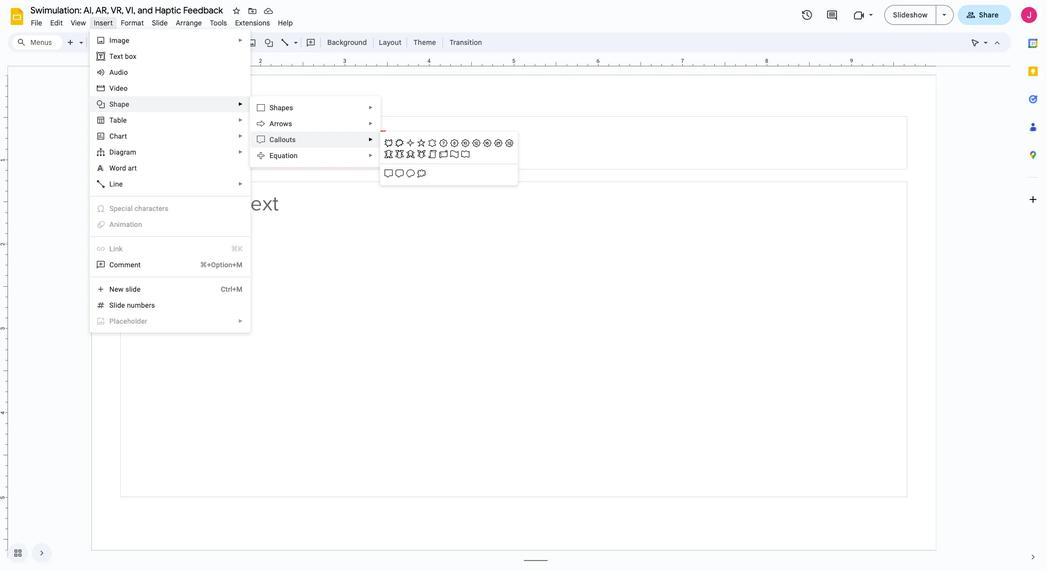 Task type: locate. For each thing, give the bounding box(es) containing it.
n ew slide
[[109, 286, 141, 294]]

horizontal scroll image
[[438, 149, 449, 160]]

spe c ial characters
[[109, 205, 169, 213]]

rounded rectangular callout image
[[395, 168, 406, 179]]

slide menu item
[[148, 17, 172, 29]]

► for iagram
[[238, 149, 243, 155]]

c up e
[[270, 136, 274, 144]]

background
[[327, 38, 367, 47]]

navigation
[[0, 536, 52, 572]]

Rename text field
[[27, 4, 229, 16]]

laceholder
[[114, 318, 147, 325]]

s down v
[[109, 100, 114, 108]]

1 vertical spatial a
[[270, 120, 274, 128]]

transition
[[450, 38, 482, 47]]

c up d
[[109, 132, 114, 140]]

view menu item
[[67, 17, 90, 29]]

ial
[[125, 205, 133, 213]]

0 horizontal spatial s
[[109, 100, 114, 108]]

co m ment
[[109, 261, 141, 269]]

► for rrows
[[369, 121, 374, 126]]

a for u
[[109, 68, 114, 76]]

1 vertical spatial art
[[128, 164, 137, 172]]

menu item up nimation
[[91, 201, 250, 217]]

c
[[109, 132, 114, 140], [270, 136, 274, 144]]

7-point star image
[[438, 138, 449, 149]]

ta
[[109, 116, 117, 124]]

1 horizontal spatial art
[[128, 164, 137, 172]]

ta b le
[[109, 116, 127, 124]]

nimation
[[114, 221, 142, 229]]

menu bar
[[27, 13, 297, 29]]

1 horizontal spatial c
[[270, 136, 274, 144]]

a for nimation
[[109, 221, 114, 229]]

2 vertical spatial a
[[109, 221, 114, 229]]

ord
[[116, 164, 126, 172]]

menu item down characters
[[97, 220, 243, 230]]

1 horizontal spatial s
[[270, 104, 274, 112]]

art right ord
[[128, 164, 137, 172]]

ext
[[113, 52, 123, 60]]

p laceholder
[[109, 318, 147, 325]]

e
[[270, 152, 274, 160]]

0 horizontal spatial art
[[118, 132, 127, 140]]

► for mage
[[238, 37, 243, 43]]

row
[[384, 138, 515, 149], [384, 149, 515, 160], [384, 168, 515, 179]]

file menu item
[[27, 17, 46, 29]]

0 vertical spatial art
[[118, 132, 127, 140]]

ew
[[115, 286, 124, 294]]

a left dio
[[109, 68, 114, 76]]

word art w element
[[109, 164, 140, 172]]

a down 'spe'
[[109, 221, 114, 229]]

theme button
[[409, 35, 441, 50]]

► for laceholder
[[238, 319, 243, 324]]

lin
[[109, 245, 119, 253]]

5-point star image
[[417, 138, 427, 149]]

s
[[109, 100, 114, 108], [270, 104, 274, 112]]

share button
[[958, 5, 1012, 25]]

lin k
[[109, 245, 123, 253]]

table b element
[[109, 116, 130, 124]]

menu containing i
[[76, 0, 251, 333]]

s hape
[[109, 100, 129, 108]]

► for quation
[[369, 153, 374, 158]]

curved down ribbon image
[[417, 149, 427, 160]]

0 vertical spatial a
[[109, 68, 114, 76]]

placeholder p element
[[109, 318, 150, 325]]

art
[[118, 132, 127, 140], [128, 164, 137, 172]]

characters
[[135, 205, 169, 213]]

menu bar containing file
[[27, 13, 297, 29]]

double wave image
[[460, 149, 471, 160]]

cell
[[493, 149, 504, 160], [504, 149, 515, 160], [427, 168, 438, 179]]

s up a rrows
[[270, 104, 274, 112]]

transition button
[[445, 35, 487, 50]]

menu item containing lin
[[97, 244, 243, 254]]

►
[[238, 37, 243, 43], [238, 101, 243, 107], [369, 105, 374, 110], [238, 117, 243, 123], [369, 121, 374, 126], [238, 133, 243, 139], [369, 137, 374, 142], [238, 149, 243, 155], [369, 153, 374, 158], [238, 181, 243, 187], [238, 319, 243, 324]]

layout button
[[376, 35, 405, 50]]

hapes
[[274, 104, 293, 112]]

audio u element
[[109, 68, 131, 76]]

quation
[[274, 152, 298, 160]]

curved up ribbon image
[[406, 149, 417, 160]]

shapes s element
[[270, 104, 296, 112]]

c h art
[[109, 132, 127, 140]]

a down "s hapes"
[[270, 120, 274, 128]]

m
[[118, 261, 124, 269]]

16-point star image
[[482, 138, 493, 149]]

n
[[109, 286, 115, 294]]

equation e element
[[270, 152, 301, 160]]

art up d iagram
[[118, 132, 127, 140]]

iagram
[[114, 148, 136, 156]]

a
[[109, 68, 114, 76], [270, 120, 274, 128], [109, 221, 114, 229]]

menu item
[[91, 201, 250, 217], [97, 220, 243, 230], [97, 244, 243, 254], [91, 314, 250, 329]]

b
[[117, 116, 121, 124]]

0 horizontal spatial c
[[109, 132, 114, 140]]

format
[[121, 18, 144, 27]]

main toolbar
[[62, 35, 487, 50]]

slideshow
[[894, 10, 928, 19]]

24-point star image
[[493, 138, 504, 149]]

explosion 1 image
[[384, 138, 395, 149]]

slid
[[109, 302, 121, 310]]

12-point star image
[[471, 138, 482, 149]]

tab list
[[1020, 29, 1048, 544]]

c for h
[[109, 132, 114, 140]]

c for allouts
[[270, 136, 274, 144]]

cell right 16-point star icon
[[504, 149, 515, 160]]

k
[[119, 245, 123, 253]]

menu bar banner
[[0, 0, 1048, 572]]

help menu item
[[274, 17, 297, 29]]

⌘+option+m element
[[188, 260, 243, 270]]

32-point star image
[[504, 138, 515, 149]]

menu item down numbers
[[91, 314, 250, 329]]

cloud callout image
[[417, 168, 427, 179]]

tools
[[210, 18, 227, 27]]

8-point star image
[[449, 138, 460, 149]]

⌘+option+m
[[200, 261, 243, 269]]

line
[[109, 180, 123, 188]]

menu
[[76, 0, 251, 333], [234, 0, 381, 474], [381, 132, 518, 185]]

box
[[125, 52, 137, 60]]

application
[[0, 0, 1048, 572]]

video v element
[[109, 84, 131, 92]]

dio
[[118, 68, 128, 76]]

hape
[[114, 100, 129, 108]]

menu item up ment at the left of the page
[[97, 244, 243, 254]]

animation a element
[[109, 221, 145, 229]]



Task type: describe. For each thing, give the bounding box(es) containing it.
menu bar inside menu bar banner
[[27, 13, 297, 29]]

ctrl+m element
[[209, 285, 243, 295]]

cell right 12-point star image
[[493, 149, 504, 160]]

theme
[[414, 38, 436, 47]]

numbers
[[127, 302, 155, 310]]

p
[[109, 318, 114, 325]]

a rrows
[[270, 120, 292, 128]]

slid e numbers
[[109, 302, 155, 310]]

menu item containing spe
[[91, 201, 250, 217]]

allouts
[[274, 136, 296, 144]]

shape image
[[263, 35, 275, 49]]

down ribbon image
[[395, 149, 406, 160]]

share
[[980, 10, 999, 19]]

i
[[109, 36, 111, 44]]

w ord art
[[109, 164, 137, 172]]

arrange
[[176, 18, 202, 27]]

text box t element
[[109, 52, 140, 60]]

live pointer settings image
[[982, 36, 988, 39]]

chart h element
[[109, 132, 130, 140]]

ctrl+m
[[221, 286, 243, 294]]

vertical scroll image
[[427, 149, 438, 160]]

e
[[121, 302, 125, 310]]

start slideshow (⌘+enter) image
[[943, 14, 947, 16]]

c
[[122, 205, 125, 213]]

4-point star image
[[406, 138, 417, 149]]

link k element
[[109, 245, 126, 253]]

Menus field
[[12, 35, 62, 49]]

special characters c element
[[109, 205, 172, 213]]

w
[[109, 164, 116, 172]]

tools menu item
[[206, 17, 231, 29]]

d
[[109, 148, 114, 156]]

arrows a element
[[270, 120, 295, 128]]

v
[[109, 84, 114, 92]]

application containing slideshow
[[0, 0, 1048, 572]]

► for hapes
[[369, 105, 374, 110]]

new slide n element
[[109, 286, 144, 294]]

s for hape
[[109, 100, 114, 108]]

2 row from the top
[[384, 149, 515, 160]]

art for c h art
[[118, 132, 127, 140]]

help
[[278, 18, 293, 27]]

insert image image
[[246, 35, 258, 49]]

oval callout image
[[406, 168, 417, 179]]

a nimation
[[109, 221, 142, 229]]

slide
[[126, 286, 141, 294]]

new slide with layout image
[[77, 36, 83, 39]]

insert menu item
[[90, 17, 117, 29]]

t
[[109, 52, 113, 60]]

explosion 2 image
[[395, 138, 406, 149]]

Star checkbox
[[230, 4, 244, 18]]

6-point star image
[[427, 138, 438, 149]]

menu containing s
[[234, 0, 381, 474]]

line q element
[[109, 180, 126, 188]]

d iagram
[[109, 148, 136, 156]]

arrange menu item
[[172, 17, 206, 29]]

co
[[109, 261, 118, 269]]

mage
[[111, 36, 129, 44]]

slideshow button
[[885, 5, 937, 25]]

tab list inside menu bar banner
[[1020, 29, 1048, 544]]

spe
[[109, 205, 122, 213]]

cell down vertical scroll 'icon'
[[427, 168, 438, 179]]

t ext box
[[109, 52, 137, 60]]

art for w ord art
[[128, 164, 137, 172]]

c allouts
[[270, 136, 296, 144]]

i mage
[[109, 36, 129, 44]]

ment
[[124, 261, 141, 269]]

shape s element
[[109, 100, 132, 108]]

mode and view toolbar
[[968, 32, 1006, 52]]

diagram d element
[[109, 148, 139, 156]]

⌘k element
[[219, 244, 243, 254]]

rectangular callout image
[[384, 168, 395, 179]]

edit
[[50, 18, 63, 27]]

view
[[71, 18, 86, 27]]

background button
[[323, 35, 372, 50]]

up ribbon image
[[384, 149, 395, 160]]

rrows
[[274, 120, 292, 128]]

a for rrows
[[270, 120, 274, 128]]

h
[[114, 132, 118, 140]]

comment m element
[[109, 261, 144, 269]]

v ideo
[[109, 84, 128, 92]]

layout
[[379, 38, 402, 47]]

► for allouts
[[369, 137, 374, 142]]

slide
[[152, 18, 168, 27]]

wave image
[[449, 149, 460, 160]]

3 row from the top
[[384, 168, 515, 179]]

1 row from the top
[[384, 138, 515, 149]]

slide numbers e element
[[109, 302, 158, 310]]

10-point star image
[[460, 138, 471, 149]]

image i element
[[109, 36, 132, 44]]

► for hape
[[238, 101, 243, 107]]

file
[[31, 18, 42, 27]]

u
[[114, 68, 118, 76]]

ideo
[[114, 84, 128, 92]]

a u dio
[[109, 68, 128, 76]]

⌘k
[[231, 245, 243, 253]]

menu item containing p
[[91, 314, 250, 329]]

extensions
[[235, 18, 270, 27]]

s for hapes
[[270, 104, 274, 112]]

format menu item
[[117, 17, 148, 29]]

menu item containing a
[[97, 220, 243, 230]]

callouts c element
[[270, 136, 299, 144]]

extensions menu item
[[231, 17, 274, 29]]

edit menu item
[[46, 17, 67, 29]]

le
[[121, 116, 127, 124]]

s hapes
[[270, 104, 293, 112]]

insert
[[94, 18, 113, 27]]

e quation
[[270, 152, 298, 160]]



Task type: vqa. For each thing, say whether or not it's contained in the screenshot.


